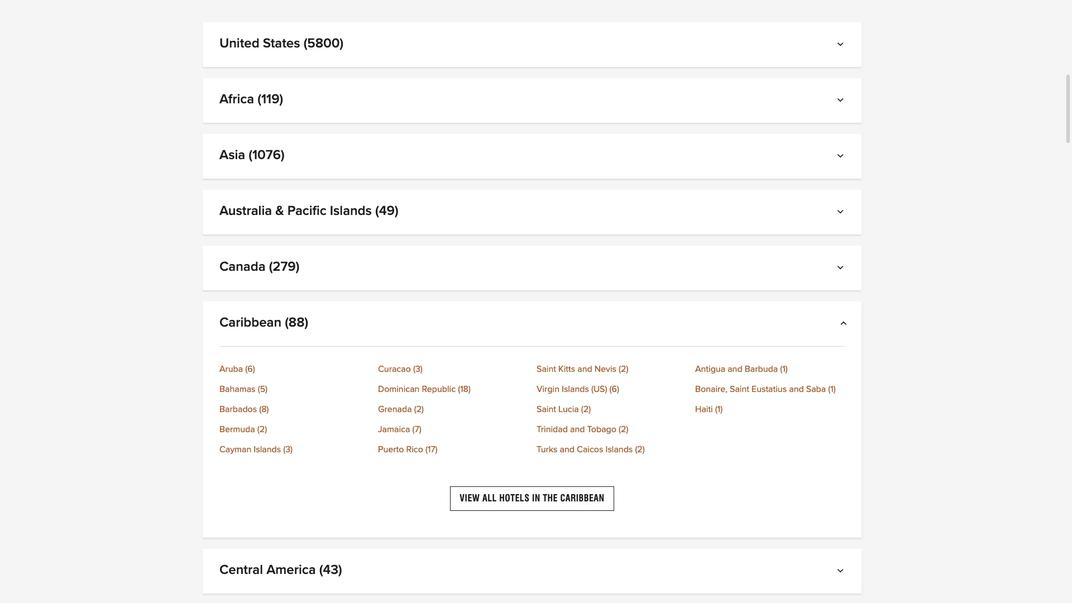 Task type: locate. For each thing, give the bounding box(es) containing it.
2 arrow down image from the top
[[840, 209, 845, 218]]

islands up lucia
[[562, 385, 589, 394]]

virgin
[[537, 385, 560, 394]]

arrow down image for africa (119)
[[840, 97, 845, 106]]

dominican
[[378, 385, 420, 394]]

caribbean
[[219, 316, 282, 330], [560, 493, 605, 504]]

arrow down image
[[840, 41, 845, 50], [840, 97, 845, 106], [840, 265, 845, 274], [840, 568, 845, 577]]

caribbean right the the
[[560, 493, 605, 504]]

barbados
[[219, 405, 257, 414]]

cayman islands (3)
[[219, 445, 293, 454]]

all
[[483, 493, 497, 504]]

and right turks
[[560, 445, 575, 454]]

saint
[[537, 365, 556, 374], [730, 385, 749, 394], [537, 405, 556, 414]]

central america (43)
[[219, 564, 342, 577]]

puerto
[[378, 445, 404, 454]]

saint down antigua and barbuda (1)
[[730, 385, 749, 394]]

barbados (8)
[[219, 405, 269, 414]]

caribbean left (88)
[[219, 316, 282, 330]]

(7)
[[412, 425, 421, 434]]

(1) right the saba
[[828, 385, 836, 394]]

saint lucia (2) link
[[537, 405, 686, 414]]

0 horizontal spatial (6)
[[245, 365, 255, 374]]

0 vertical spatial (3)
[[413, 365, 423, 374]]

(1)
[[780, 365, 788, 374], [828, 385, 836, 394], [715, 405, 723, 414]]

(18)
[[458, 385, 471, 394]]

barbuda
[[745, 365, 778, 374]]

(2) right nevis
[[619, 365, 629, 374]]

4 arrow down image from the top
[[840, 568, 845, 577]]

arrow down image for canada (279)
[[840, 265, 845, 274]]

arrow down image for central america (43)
[[840, 568, 845, 577]]

grenada (2)
[[378, 405, 424, 414]]

saint up virgin
[[537, 365, 556, 374]]

&
[[275, 204, 284, 218]]

(119)
[[258, 93, 283, 106]]

canada
[[219, 260, 266, 274]]

bahamas (5) link
[[219, 385, 369, 394]]

turks
[[537, 445, 558, 454]]

(3)
[[413, 365, 423, 374], [283, 445, 293, 454]]

view all hotels in the caribbean link
[[450, 486, 614, 511]]

saint for saint kitts and nevis (2)
[[537, 365, 556, 374]]

and right antigua
[[728, 365, 743, 374]]

virgin islands (us) (6)
[[537, 385, 619, 394]]

1 horizontal spatial (1)
[[780, 365, 788, 374]]

turks and caicos islands (2) link
[[537, 445, 686, 454]]

and
[[578, 365, 592, 374], [728, 365, 743, 374], [789, 385, 804, 394], [570, 425, 585, 434], [560, 445, 575, 454]]

(2)
[[619, 365, 629, 374], [414, 405, 424, 414], [581, 405, 591, 414], [257, 425, 267, 434], [619, 425, 629, 434], [635, 445, 645, 454]]

and right 'kitts'
[[578, 365, 592, 374]]

caicos
[[577, 445, 603, 454]]

antigua and barbuda (1) link
[[695, 365, 845, 374]]

(1) right haiti
[[715, 405, 723, 414]]

1 vertical spatial arrow down image
[[840, 209, 845, 218]]

1 vertical spatial caribbean
[[560, 493, 605, 504]]

2 vertical spatial saint
[[537, 405, 556, 414]]

arrow down image
[[840, 153, 845, 162], [840, 209, 845, 218]]

1 horizontal spatial (3)
[[413, 365, 423, 374]]

and left the saba
[[789, 385, 804, 394]]

0 horizontal spatial caribbean
[[219, 316, 282, 330]]

0 vertical spatial arrow down image
[[840, 153, 845, 162]]

1 vertical spatial (3)
[[283, 445, 293, 454]]

(2) down (8)
[[257, 425, 267, 434]]

(6) right aruba
[[245, 365, 255, 374]]

trinidad
[[537, 425, 568, 434]]

hotels
[[499, 493, 530, 504]]

united
[[219, 37, 260, 50]]

(3) down bermuda (2) link
[[283, 445, 293, 454]]

africa (119)
[[219, 93, 283, 106]]

2 vertical spatial (1)
[[715, 405, 723, 414]]

nevis
[[595, 365, 617, 374]]

islands
[[330, 204, 372, 218], [562, 385, 589, 394], [254, 445, 281, 454], [606, 445, 633, 454]]

3 arrow down image from the top
[[840, 265, 845, 274]]

canada (279)
[[219, 260, 300, 274]]

aruba (6)
[[219, 365, 255, 374]]

and for trinidad and tobago (2)
[[570, 425, 585, 434]]

1 arrow down image from the top
[[840, 153, 845, 162]]

2 horizontal spatial (1)
[[828, 385, 836, 394]]

bahamas
[[219, 385, 256, 394]]

puerto rico (17) link
[[378, 445, 528, 454]]

bermuda (2)
[[219, 425, 267, 434]]

saint for saint lucia (2)
[[537, 405, 556, 414]]

antigua and barbuda (1)
[[695, 365, 788, 374]]

islands down bermuda (2)
[[254, 445, 281, 454]]

1 vertical spatial (6)
[[610, 385, 619, 394]]

puerto rico (17)
[[378, 445, 438, 454]]

antigua
[[695, 365, 726, 374]]

(6) right (us) in the right bottom of the page
[[610, 385, 619, 394]]

(2) up "(7)"
[[414, 405, 424, 414]]

dominican republic (18)
[[378, 385, 471, 394]]

2 arrow down image from the top
[[840, 97, 845, 106]]

saint down virgin
[[537, 405, 556, 414]]

bermuda (2) link
[[219, 425, 369, 434]]

0 vertical spatial saint
[[537, 365, 556, 374]]

(1) right barbuda at right bottom
[[780, 365, 788, 374]]

and down lucia
[[570, 425, 585, 434]]

1 arrow down image from the top
[[840, 41, 845, 50]]

(2) down the trinidad and tobago (2) link
[[635, 445, 645, 454]]

united states (5800)
[[219, 37, 344, 50]]

(3) up dominican republic (18)
[[413, 365, 423, 374]]

and for antigua and barbuda (1)
[[728, 365, 743, 374]]



Task type: describe. For each thing, give the bounding box(es) containing it.
0 vertical spatial (1)
[[780, 365, 788, 374]]

0 horizontal spatial (1)
[[715, 405, 723, 414]]

lucia
[[559, 405, 579, 414]]

0 horizontal spatial (3)
[[283, 445, 293, 454]]

saint kitts and nevis (2) link
[[537, 365, 686, 374]]

cayman islands (3) link
[[219, 445, 369, 454]]

1 horizontal spatial (6)
[[610, 385, 619, 394]]

(88)
[[285, 316, 308, 330]]

kitts
[[559, 365, 575, 374]]

africa
[[219, 93, 254, 106]]

dominican republic (18) link
[[378, 385, 528, 394]]

saint lucia (2)
[[537, 405, 591, 414]]

rico
[[406, 445, 423, 454]]

australia & pacific islands (49)
[[219, 204, 399, 218]]

aruba
[[219, 365, 243, 374]]

bonaire,
[[695, 385, 728, 394]]

in
[[532, 493, 541, 504]]

(5)
[[258, 385, 268, 394]]

and for turks and caicos islands (2)
[[560, 445, 575, 454]]

cayman
[[219, 445, 251, 454]]

the
[[543, 493, 558, 504]]

arrow down image for united states (5800)
[[840, 41, 845, 50]]

(43)
[[319, 564, 342, 577]]

grenada
[[378, 405, 412, 414]]

virgin islands (us) (6) link
[[537, 385, 686, 394]]

haiti (1)
[[695, 405, 723, 414]]

bonaire, saint eustatius and saba (1) link
[[695, 385, 845, 394]]

arrow down image for asia (1076)
[[840, 153, 845, 162]]

caribbean (88)
[[219, 316, 308, 330]]

view all hotels in the caribbean
[[460, 493, 605, 504]]

republic
[[422, 385, 456, 394]]

(5800)
[[304, 37, 344, 50]]

jamaica (7) link
[[378, 425, 528, 434]]

(us)
[[591, 385, 607, 394]]

curacao (3) link
[[378, 365, 528, 374]]

turks and caicos islands (2)
[[537, 445, 645, 454]]

haiti (1) link
[[695, 405, 845, 414]]

trinidad and tobago (2) link
[[537, 425, 686, 434]]

curacao (3)
[[378, 365, 423, 374]]

islands down the trinidad and tobago (2) link
[[606, 445, 633, 454]]

saint kitts and nevis (2)
[[537, 365, 629, 374]]

0 vertical spatial (6)
[[245, 365, 255, 374]]

eustatius
[[752, 385, 787, 394]]

bermuda
[[219, 425, 255, 434]]

grenada (2) link
[[378, 405, 528, 414]]

(279)
[[269, 260, 300, 274]]

1 horizontal spatial caribbean
[[560, 493, 605, 504]]

jamaica (7)
[[378, 425, 421, 434]]

australia
[[219, 204, 272, 218]]

central
[[219, 564, 263, 577]]

jamaica
[[378, 425, 410, 434]]

saba
[[806, 385, 826, 394]]

1 vertical spatial saint
[[730, 385, 749, 394]]

islands left (49)
[[330, 204, 372, 218]]

tobago
[[587, 425, 617, 434]]

(1076)
[[249, 149, 285, 162]]

(8)
[[259, 405, 269, 414]]

(17)
[[426, 445, 438, 454]]

asia (1076)
[[219, 149, 285, 162]]

bonaire, saint eustatius and saba (1)
[[695, 385, 836, 394]]

(2) right lucia
[[581, 405, 591, 414]]

barbados (8) link
[[219, 405, 369, 414]]

curacao
[[378, 365, 411, 374]]

pacific
[[288, 204, 327, 218]]

america
[[266, 564, 316, 577]]

asia
[[219, 149, 245, 162]]

arrow up image
[[840, 321, 845, 330]]

states
[[263, 37, 300, 50]]

0 vertical spatial caribbean
[[219, 316, 282, 330]]

view
[[460, 493, 480, 504]]

aruba (6) link
[[219, 365, 369, 374]]

(49)
[[375, 204, 399, 218]]

arrow down image for australia & pacific islands (49)
[[840, 209, 845, 218]]

haiti
[[695, 405, 713, 414]]

1 vertical spatial (1)
[[828, 385, 836, 394]]

bahamas (5)
[[219, 385, 268, 394]]

(2) right tobago
[[619, 425, 629, 434]]

trinidad and tobago (2)
[[537, 425, 629, 434]]



Task type: vqa. For each thing, say whether or not it's contained in the screenshot.
Book to the left
no



